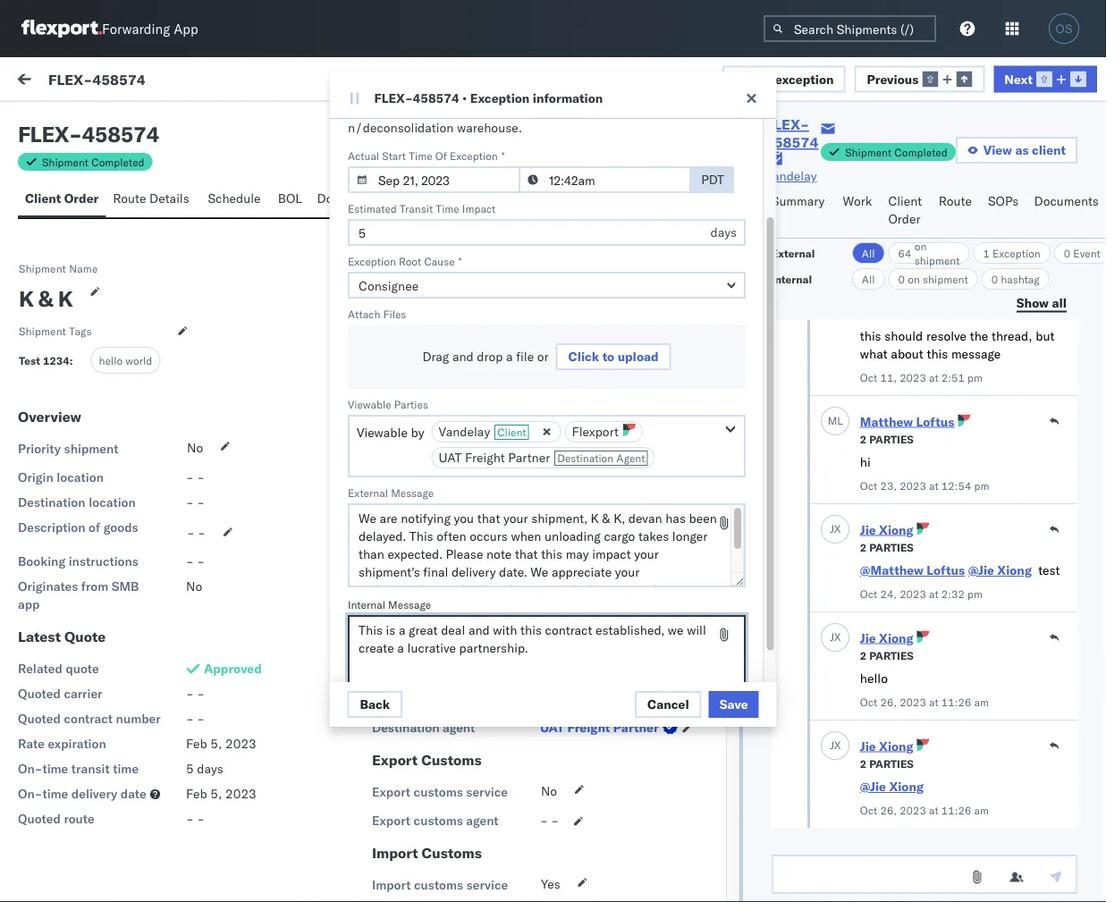 Task type: locate. For each thing, give the bounding box(es) containing it.
external for external (0)
[[29, 114, 76, 129]]

0 vertical spatial dec 8, 2026, 6:38 pm pst
[[376, 691, 529, 707]]

unloading
[[553, 102, 609, 118]]

am right 12:35
[[501, 289, 520, 304]]

on-time transit time
[[18, 761, 139, 777]]

7 z from the top
[[64, 759, 70, 771]]

4 2 from the top
[[860, 757, 867, 771]]

Consignee  text field
[[348, 272, 746, 299]]

1 vertical spatial j x
[[830, 631, 841, 644]]

6 jason- from the top
[[87, 596, 127, 612]]

resize handle column header for time
[[585, 149, 606, 903]]

1 @ from the top
[[54, 627, 64, 643]]

external (0)
[[29, 114, 102, 129]]

documents down actual
[[317, 191, 382, 206]]

all button
[[852, 242, 885, 264], [852, 268, 885, 290]]

resize handle column header
[[347, 149, 368, 903], [585, 149, 606, 903], [823, 149, 844, 903], [1061, 149, 1083, 903]]

0 vertical spatial related
[[853, 155, 890, 169]]

shipment completed down flex - 458574
[[42, 155, 145, 169]]

1 vertical spatial shipment
[[923, 272, 968, 286]]

jason-test zhao down "smb" at the left bottom
[[87, 596, 182, 612]]

0 vertical spatial freight
[[465, 450, 505, 466]]

1 oct from the top
[[860, 371, 878, 384]]

customs for export customs
[[422, 752, 482, 769]]

z
[[64, 196, 70, 207], [64, 276, 70, 287], [64, 357, 70, 368], [64, 437, 70, 448], [64, 518, 70, 529], [64, 679, 70, 690], [64, 759, 70, 771]]

client
[[1032, 142, 1066, 158]]

delivery down the transit at the bottom of the page
[[71, 786, 117, 802]]

26, up @jie xiong at the right bottom
[[881, 696, 897, 709]]

@matthew
[[860, 563, 924, 578]]

jason-test zhao down tags
[[87, 355, 182, 370]]

@jie xiong button up oct 26, 2023 at 11:26 am
[[860, 779, 924, 795]]

all left 0 on shipment
[[862, 272, 875, 286]]

0 horizontal spatial time
[[377, 155, 401, 169]]

k right &
[[58, 285, 73, 312]]

order for the left client order button
[[64, 191, 99, 206]]

agent for origin agent
[[411, 677, 443, 693]]

date for cargo ready date
[[445, 441, 471, 457]]

1 horizontal spatial related
[[853, 155, 890, 169]]

1 horizontal spatial this
[[927, 346, 949, 362]]

latest
[[18, 628, 61, 646]]

0 vertical spatial parties
[[394, 398, 428, 412]]

1 k from the left
[[19, 285, 34, 312]]

estimated transit time impact
[[348, 202, 496, 216]]

jason- up tags
[[87, 274, 127, 290]]

client order for the rightmost client order button
[[889, 193, 923, 227]]

app
[[18, 597, 40, 612]]

view
[[984, 142, 1013, 158]]

uat inside "link"
[[540, 720, 565, 736]]

5 j z from the top
[[61, 518, 70, 529]]

client
[[25, 191, 61, 206], [889, 193, 923, 209], [497, 426, 526, 440]]

documents button down actual
[[310, 183, 393, 217]]

loftus inside @matthew loftus @jie xiong test oct 24, 2023 at 2:32 pm
[[927, 563, 965, 578]]

export for export customs service
[[372, 785, 411, 800]]

4 jason-test zhao from the top
[[87, 435, 182, 451]]

number
[[116, 711, 161, 727]]

oct up @jie xiong at the right bottom
[[860, 696, 878, 709]]

uat freight partner
[[540, 720, 659, 736]]

flex- inside the flex- 458574
[[766, 115, 810, 133]]

flexport for flexport
[[572, 425, 619, 440]]

about
[[891, 346, 924, 362]]

parties
[[394, 398, 428, 412], [501, 505, 550, 523]]

applied
[[284, 73, 326, 89]]

@
[[54, 627, 64, 643], [54, 708, 64, 723]]

Please type here (tag users with @) text field
[[348, 504, 746, 588]]

time for transit
[[42, 761, 68, 777]]

on inside "64 on shipment"
[[915, 239, 927, 253]]

2026,
[[424, 208, 459, 224], [424, 289, 459, 304], [424, 369, 459, 385], [424, 450, 459, 465], [424, 530, 459, 546], [417, 611, 452, 626], [417, 691, 452, 707], [417, 772, 452, 787], [417, 852, 452, 868]]

1 horizontal spatial forwarding
[[372, 644, 450, 662]]

5 jason- from the top
[[87, 516, 127, 531]]

0 vertical spatial agent
[[411, 677, 443, 693]]

20, for dec 20, 2026, 12:36 am pst
[[402, 208, 421, 224]]

1 horizontal spatial route
[[939, 193, 972, 209]]

0 left hashtag
[[992, 272, 998, 286]]

2 11:26 from the top
[[942, 804, 972, 817]]

drag and drop a file or
[[422, 349, 549, 365]]

by
[[483, 102, 496, 118], [411, 425, 424, 441]]

2 parties button for hello
[[860, 647, 914, 663]]

all button left 64
[[852, 242, 885, 264]]

- -
[[186, 470, 205, 485], [186, 495, 205, 510], [187, 525, 206, 541], [540, 538, 559, 553], [186, 554, 205, 569], [540, 563, 559, 578], [540, 588, 559, 603], [540, 613, 559, 629], [186, 686, 205, 702], [186, 711, 205, 727], [186, 811, 205, 827], [540, 813, 559, 829]]

external
[[29, 114, 76, 129], [772, 246, 815, 260], [348, 487, 388, 500]]

dec up viewable parties
[[376, 369, 398, 385]]

by up cargo ready date on the left of page
[[411, 425, 424, 441]]

route inside button
[[113, 191, 146, 206]]

work for related
[[893, 155, 917, 169]]

pm inside this should resolve the thread, but what about this message oct 11, 2023 at 2:51 pm
[[968, 371, 983, 384]]

service for import customs
[[467, 878, 508, 893]]

4 jason- from the top
[[87, 435, 127, 451]]

all for show all
[[1053, 295, 1067, 310]]

jason- up @ linjia test
[[87, 677, 127, 692]]

internal down summary button
[[772, 272, 812, 286]]

None text field
[[772, 855, 1078, 895]]

* right cause
[[458, 255, 462, 268]]

1 vertical spatial date
[[461, 470, 487, 485]]

2 parties button up "@matthew"
[[860, 539, 914, 555]]

0 vertical spatial loftus
[[917, 414, 955, 429]]

quoted for quoted contract number
[[18, 711, 61, 727]]

0 vertical spatial origin
[[18, 470, 53, 485]]

1 vertical spatial @
[[54, 708, 64, 723]]

0 vertical spatial jie
[[860, 522, 876, 538]]

2 jie from the top
[[860, 630, 876, 646]]

jie xiong up "@matthew"
[[860, 522, 914, 538]]

1 horizontal spatial destination
[[372, 720, 440, 736]]

filters
[[248, 73, 281, 89]]

2 on- from the top
[[18, 786, 42, 802]]

import customs
[[372, 845, 482, 862]]

upload
[[371, 125, 413, 141]]

0 horizontal spatial work
[[51, 69, 97, 93]]

1 horizontal spatial k
[[58, 285, 73, 312]]

origin for origin agent
[[372, 677, 408, 693]]

8, up import customs service
[[402, 852, 413, 868]]

dec 8, 2026, 6:38 pm pst up destination agent
[[376, 691, 529, 707]]

•
[[463, 90, 467, 106]]

ttt
[[54, 225, 67, 240], [54, 305, 67, 321]]

0 horizontal spatial vandelay
[[438, 425, 490, 440]]

0 vertical spatial j x
[[830, 522, 841, 536]]

2 horizontal spatial time
[[436, 202, 459, 216]]

12:36
[[463, 208, 498, 224]]

work up external (0)
[[51, 69, 97, 93]]

shipment down "64 on shipment"
[[923, 272, 968, 286]]

import down import customs
[[372, 878, 411, 893]]

feb 5, 2023 down days
[[186, 786, 257, 802]]

1 all button from the top
[[852, 242, 885, 264]]

0 vertical spatial on
[[915, 239, 927, 253]]

internal (0) button
[[113, 106, 201, 140]]

3 resize handle column header from the left
[[823, 149, 844, 903]]

start
[[382, 149, 406, 163]]

0 vertical spatial @
[[54, 627, 64, 643]]

external down target
[[348, 487, 388, 500]]

time
[[42, 761, 68, 777], [113, 761, 139, 777], [42, 786, 68, 802]]

1 all from the top
[[862, 246, 875, 260]]

2026, left "6:39"
[[417, 611, 452, 626]]

@ for @ tao liu
[[54, 627, 64, 643]]

0 vertical spatial feb
[[186, 736, 207, 752]]

flexport inside flexport international llc
[[531, 677, 581, 693]]

am for 12:36
[[501, 208, 520, 224]]

by inside shipment delay caused by delays in unloading cargo at consolidatio n/deconsolidation warehouse.
[[483, 102, 496, 118]]

hello inside hello oct 26, 2023 at 11:26 am
[[860, 671, 888, 687]]

parties up viewable by
[[394, 398, 428, 412]]

0 vertical spatial 5,
[[211, 736, 222, 752]]

of
[[89, 520, 100, 535]]

loftus down 2:51
[[917, 414, 955, 429]]

2023
[[900, 371, 927, 384], [586, 440, 617, 456], [900, 479, 927, 493], [900, 587, 927, 601], [900, 696, 927, 709], [225, 736, 257, 752], [225, 786, 257, 802], [900, 804, 927, 817]]

pm right 2:51
[[968, 371, 983, 384]]

pm right 2:32
[[968, 587, 983, 601]]

2 horizontal spatial internal
[[772, 272, 812, 286]]

1 vertical spatial 20,
[[402, 289, 421, 304]]

3 z from the top
[[64, 357, 70, 368]]

origin up back
[[372, 677, 408, 693]]

6:39
[[455, 611, 482, 626]]

2 dec 8, 2026, 6:38 pm pst from the top
[[376, 772, 529, 787]]

1 vertical spatial origin
[[372, 677, 408, 693]]

related for related quote
[[18, 661, 63, 677]]

all for 64
[[862, 246, 875, 260]]

all for collapse all
[[683, 260, 698, 276]]

collapse all button
[[617, 255, 708, 282]]

export for export customs agent
[[372, 813, 411, 829]]

5 dec from the top
[[376, 530, 398, 546]]

1 vertical spatial uat
[[540, 720, 565, 736]]

2 parties from the top
[[870, 541, 914, 554]]

hello for hello world
[[99, 354, 123, 367]]

* down warehouse.
[[501, 149, 505, 163]]

2023 inside hi oct 23, 2023 at 12:54 pm
[[900, 479, 927, 493]]

parties
[[870, 433, 914, 446], [870, 541, 914, 554], [870, 649, 914, 663], [870, 757, 914, 771]]

2 parties down matthew
[[860, 433, 914, 446]]

2 vertical spatial x
[[835, 739, 841, 752]]

uat down llc
[[540, 720, 565, 736]]

freight inside uat freight partner "link"
[[568, 720, 611, 736]]

jason- down expiration
[[87, 757, 127, 773]]

1 vertical spatial import
[[372, 878, 411, 893]]

documents for rightmost documents button
[[1035, 193, 1099, 209]]

parties up @jie xiong at the right bottom
[[870, 757, 914, 771]]

2 vertical spatial j x
[[830, 739, 841, 752]]

1 horizontal spatial freight
[[568, 720, 611, 736]]

all inside collapse all button
[[683, 260, 698, 276]]

1 17, from the top
[[402, 450, 421, 465]]

0 horizontal spatial delivery
[[71, 786, 117, 802]]

drag
[[422, 349, 449, 365]]

0 hashtag
[[992, 272, 1040, 286]]

location up destination location
[[57, 470, 104, 485]]

schedule
[[208, 191, 261, 206]]

route for route
[[939, 193, 972, 209]]

partner for uat freight partner
[[614, 720, 659, 736]]

customs up export customs agent
[[414, 785, 463, 800]]

9 dec from the top
[[376, 852, 398, 868]]

-
[[69, 121, 82, 148], [614, 208, 622, 224], [614, 289, 622, 304], [614, 369, 622, 385], [614, 450, 622, 465], [541, 469, 549, 484], [549, 469, 557, 484], [186, 470, 194, 485], [197, 470, 205, 485], [186, 495, 194, 510], [197, 495, 205, 510], [187, 525, 195, 541], [198, 525, 206, 541], [614, 530, 622, 546], [540, 538, 548, 553], [551, 538, 559, 553], [186, 554, 194, 569], [197, 554, 205, 569], [540, 563, 548, 578], [551, 563, 559, 578], [540, 588, 548, 603], [551, 588, 559, 603], [614, 611, 622, 626], [540, 613, 548, 629], [551, 613, 559, 629], [186, 686, 194, 702], [197, 686, 205, 702], [186, 711, 194, 727], [197, 711, 205, 727], [186, 811, 194, 827], [197, 811, 205, 827], [540, 813, 548, 829], [551, 813, 559, 829]]

uat for uat freight partner destination agent
[[438, 450, 462, 466]]

1 on- from the top
[[18, 761, 42, 777]]

11:26 inside hello oct 26, 2023 at 11:26 am
[[942, 696, 972, 709]]

1 horizontal spatial client
[[497, 426, 526, 440]]

0 horizontal spatial client order
[[25, 191, 99, 206]]

loftus for matthew
[[917, 414, 955, 429]]

client for the left client order button
[[25, 191, 61, 206]]

message button
[[126, 57, 216, 106]]

2 vertical spatial shipment
[[64, 441, 118, 457]]

import for import customs service
[[372, 878, 411, 893]]

related up work
[[853, 155, 890, 169]]

internal inside the internal (0) button
[[120, 114, 164, 129]]

delivery down 'ready'
[[412, 470, 458, 485]]

0 vertical spatial this
[[860, 328, 882, 344]]

2023 inside hello oct 26, 2023 at 11:26 am
[[900, 696, 927, 709]]

xiong
[[880, 522, 914, 538], [998, 563, 1032, 578], [880, 630, 914, 646], [880, 739, 914, 754], [890, 779, 924, 795]]

route inside route button
[[939, 193, 972, 209]]

1 vertical spatial customs
[[422, 845, 482, 862]]

1 jie from the top
[[860, 522, 876, 538]]

8, down export customs
[[402, 772, 413, 787]]

oct inside hi oct 23, 2023 at 12:54 pm
[[860, 479, 878, 493]]

2 parties up @jie xiong at the right bottom
[[860, 757, 914, 771]]

2 parties for hello
[[860, 649, 914, 663]]

2 dec 17, 2026, 6:47 pm pst from the top
[[376, 530, 537, 546]]

parties for hello
[[870, 649, 914, 663]]

0 vertical spatial 6:38
[[455, 691, 482, 707]]

1 jason-test zhao from the top
[[87, 194, 182, 209]]

approved
[[204, 661, 262, 677]]

n/deconsolidation
[[348, 120, 453, 136]]

2 parties for @matthew
[[860, 541, 914, 554]]

2 import from the top
[[372, 878, 411, 893]]

viewable by
[[357, 425, 424, 441]]

am inside hello oct 26, 2023 at 11:26 am
[[975, 696, 989, 709]]

freight
[[465, 450, 505, 466], [568, 720, 611, 736]]

1 export from the top
[[372, 752, 418, 769]]

messages button
[[393, 183, 466, 217]]

parties down matthew
[[870, 433, 914, 446]]

0 horizontal spatial external
[[29, 114, 76, 129]]

view as client button
[[956, 137, 1078, 164]]

external down summary button
[[772, 246, 815, 260]]

8 dec from the top
[[376, 772, 398, 787]]

date down "vandelay client"
[[445, 441, 471, 457]]

2 parties button for hi
[[860, 431, 914, 446]]

1 horizontal spatial @jie
[[969, 563, 995, 578]]

4 zhao from the top
[[154, 435, 182, 451]]

0 horizontal spatial hello
[[99, 354, 123, 367]]

vandelay for vandelay
[[766, 168, 817, 184]]

pm down client-nominated parties on the left bottom of page
[[493, 530, 512, 546]]

destination down the back button
[[372, 720, 440, 736]]

feb down 5
[[186, 786, 207, 802]]

7 jason-test zhao from the top
[[87, 677, 182, 692]]

all right collapse on the right of page
[[683, 260, 698, 276]]

1 vertical spatial 6:38
[[455, 772, 482, 787]]

2 26, from the top
[[881, 804, 897, 817]]

jason-test zhao up instructions
[[87, 516, 182, 531]]

on-time delivery date
[[18, 786, 146, 802]]

oct inside hello oct 26, 2023 at 11:26 am
[[860, 696, 878, 709]]

0 horizontal spatial forwarding
[[102, 20, 170, 37]]

3 zhao from the top
[[154, 355, 182, 370]]

loftus up 2:32
[[927, 563, 965, 578]]

2 jason-test zhao from the top
[[87, 274, 182, 290]]

destination inside the uat freight partner destination agent
[[557, 452, 614, 466]]

all right show
[[1053, 295, 1067, 310]]

0 vertical spatial flexport
[[572, 425, 619, 440]]

partner inside "link"
[[614, 720, 659, 736]]

xiong for 1st 2 parties button from the bottom
[[880, 739, 914, 754]]

1 dec 8, 2026, 6:38 pm pst from the top
[[376, 691, 529, 707]]

liu
[[91, 627, 111, 643]]

at
[[647, 102, 658, 118], [930, 371, 939, 384], [930, 479, 939, 493], [930, 587, 939, 601], [930, 696, 939, 709], [930, 804, 939, 817]]

2 up "@matthew"
[[860, 541, 867, 554]]

1 20, from the top
[[402, 208, 421, 224]]

0 vertical spatial hello
[[99, 354, 123, 367]]

2 oct from the top
[[860, 479, 878, 493]]

time right the transit at the bottom of the page
[[113, 761, 139, 777]]

resolve
[[927, 328, 967, 344]]

1 import from the top
[[372, 845, 418, 862]]

2 service from the top
[[467, 878, 508, 893]]

1 ttt from the top
[[54, 225, 67, 240]]

1 vertical spatial all
[[862, 272, 875, 286]]

0 vertical spatial service
[[466, 785, 508, 800]]

2026, down drag
[[424, 369, 459, 385]]

shipment inside "64 on shipment"
[[915, 254, 960, 267]]

4 dec from the top
[[376, 450, 398, 465]]

1 vertical spatial location
[[89, 495, 136, 510]]

1 customs from the top
[[414, 785, 463, 800]]

z right "priority"
[[64, 437, 70, 448]]

2 all from the top
[[862, 272, 875, 286]]

5,
[[211, 736, 222, 752], [211, 786, 222, 802]]

cancel
[[648, 697, 690, 713]]

1 horizontal spatial documents
[[1035, 193, 1099, 209]]

1 parties from the top
[[870, 433, 914, 446]]

partner
[[508, 450, 550, 466], [614, 720, 659, 736]]

destination for destination agent
[[372, 720, 440, 736]]

test right 'of'
[[127, 516, 150, 531]]

jie xiong button down 24,
[[860, 630, 914, 646]]

2 (0) from the left
[[167, 114, 190, 129]]

2 up 'hi'
[[860, 433, 867, 446]]

0 vertical spatial on-
[[18, 761, 42, 777]]

j z down rate expiration
[[61, 759, 70, 771]]

3 j z from the top
[[61, 357, 70, 368]]

date
[[445, 441, 471, 457], [461, 470, 487, 485], [121, 786, 146, 802]]

jie up "@matthew"
[[860, 522, 876, 538]]

(0) inside button
[[79, 114, 102, 129]]

dec 17, 2026, 6:47 pm pst up target delivery date
[[376, 450, 537, 465]]

viewable for viewable parties
[[348, 398, 391, 412]]

z down "shipment tags" at the left top
[[64, 357, 70, 368]]

j z down related quote
[[61, 679, 70, 690]]

dates
[[372, 408, 412, 426]]

Search Shipments (/) text field
[[764, 15, 937, 42]]

test 1234 :
[[19, 354, 73, 368]]

1 quoted from the top
[[18, 686, 61, 702]]

sops button
[[981, 185, 1028, 238]]

2 @ from the top
[[54, 708, 64, 723]]

1 dec from the top
[[376, 208, 398, 224]]

item/shipment
[[920, 155, 993, 169]]

internal for internal (0)
[[120, 114, 164, 129]]

am for 12:33
[[501, 369, 520, 385]]

1 service from the top
[[466, 785, 508, 800]]

date for target delivery date
[[461, 470, 487, 485]]

1 vertical spatial parties
[[501, 505, 550, 523]]

2 j z from the top
[[61, 276, 70, 287]]

buyer
[[372, 563, 406, 578]]

20, down messages
[[402, 208, 421, 224]]

1 vertical spatial export
[[372, 785, 411, 800]]

all button for 0
[[852, 268, 885, 290]]

flexport inside flexport button
[[572, 425, 619, 440]]

(0) for internal (0)
[[167, 114, 190, 129]]

partner for uat freight partner destination agent
[[508, 450, 550, 466]]

0 horizontal spatial route
[[113, 191, 146, 206]]

1 customs from the top
[[422, 752, 482, 769]]

1 2 from the top
[[860, 433, 867, 446]]

2 horizontal spatial external
[[772, 246, 815, 260]]

parties for hi
[[870, 433, 914, 446]]

parties up hello oct 26, 2023 at 11:26 am
[[870, 649, 914, 663]]

1 (0) from the left
[[79, 114, 102, 129]]

quoted up rate
[[18, 711, 61, 727]]

1 vertical spatial pm
[[975, 479, 990, 493]]

shipment tags
[[19, 324, 92, 338]]

1 vertical spatial viewable
[[357, 425, 407, 441]]

1 horizontal spatial partner
[[614, 720, 659, 736]]

z down shipment name
[[64, 276, 70, 287]]

6:38 down export customs
[[455, 772, 482, 787]]

2 jie xiong from the top
[[860, 630, 914, 646]]

1 2 parties from the top
[[860, 433, 914, 446]]

flex- 458574 up should
[[852, 289, 937, 304]]

feb up 5
[[186, 736, 207, 752]]

0 vertical spatial ttt
[[54, 225, 67, 240]]

flex-458574
[[48, 70, 146, 88]]

3 j x from the top
[[830, 739, 841, 752]]

0 vertical spatial @jie xiong button
[[969, 563, 1032, 578]]

quoted
[[18, 686, 61, 702], [18, 711, 61, 727], [18, 811, 61, 827]]

0 horizontal spatial by
[[411, 425, 424, 441]]

1 vertical spatial 17,
[[402, 530, 421, 546]]

this down resolve
[[927, 346, 949, 362]]

customs for import
[[414, 878, 464, 893]]

2 parties for hi
[[860, 433, 914, 446]]

dec up target
[[376, 450, 398, 465]]

0 vertical spatial partner
[[508, 450, 550, 466]]

service down the 6:37
[[467, 878, 508, 893]]

*
[[501, 149, 505, 163], [458, 255, 462, 268]]

1 horizontal spatial vandelay
[[766, 168, 817, 184]]

2 vertical spatial jie
[[860, 739, 876, 754]]

26,
[[881, 696, 897, 709], [881, 804, 897, 817]]

2 parties button up hello oct 26, 2023 at 11:26 am
[[860, 647, 914, 663]]

:
[[70, 354, 73, 368]]

2 vertical spatial quoted
[[18, 811, 61, 827]]

upload document button
[[358, 120, 578, 147]]

2 customs from the top
[[422, 845, 482, 862]]

flexport. image
[[21, 20, 102, 38]]

x
[[835, 522, 841, 536], [835, 631, 841, 644], [835, 739, 841, 752]]

resize handle column header for category
[[823, 149, 844, 903]]

0 vertical spatial 17,
[[402, 450, 421, 465]]

2026, down nominated
[[424, 530, 459, 546]]

1 z from the top
[[64, 196, 70, 207]]

ttt for dec 20, 2026, 12:35 am pst
[[54, 305, 67, 321]]

5 days
[[186, 761, 223, 777]]

3 am from the top
[[501, 369, 520, 385]]

3 2 from the top
[[860, 649, 867, 663]]

1 vertical spatial feb 5, 2023
[[186, 786, 257, 802]]

2 vertical spatial internal
[[348, 599, 385, 612]]

1 j x from the top
[[830, 522, 841, 536]]

completed down flex - 458574
[[91, 155, 145, 169]]

on for 0
[[908, 272, 920, 286]]

1 vertical spatial freight
[[568, 720, 611, 736]]

0 vertical spatial order
[[64, 191, 99, 206]]

dec 20, 2026, 12:35 am pst
[[376, 289, 546, 304]]

0 vertical spatial 11:26
[[942, 696, 972, 709]]

time down upload
[[377, 155, 401, 169]]

11:26
[[942, 696, 972, 709], [942, 804, 972, 817]]

xiong for @matthew's 2 parties button
[[880, 522, 914, 538]]

import down export customs agent
[[372, 845, 418, 862]]

0 vertical spatial all
[[862, 246, 875, 260]]

vandelay link
[[766, 167, 817, 185]]

0 vertical spatial export
[[372, 752, 418, 769]]

all inside show all button
[[1053, 295, 1067, 310]]

oct inside @matthew loftus @jie xiong test oct 24, 2023 at 2:32 pm
[[860, 587, 878, 601]]

agent down forwarding agents
[[411, 677, 443, 693]]

test down the internal (0) button
[[127, 194, 150, 209]]

click to upload
[[568, 349, 659, 365]]

related quote
[[18, 661, 99, 677]]

2 vertical spatial jie xiong
[[860, 739, 914, 754]]

0 vertical spatial import
[[372, 845, 418, 862]]

1 horizontal spatial time
[[409, 149, 432, 163]]

1 vertical spatial dec 8, 2026, 6:38 pm pst
[[376, 772, 529, 787]]

on for 64
[[915, 239, 927, 253]]

(0) inside button
[[167, 114, 190, 129]]

1 vertical spatial loftus
[[927, 563, 965, 578]]

on down 64
[[908, 272, 920, 286]]

0 horizontal spatial internal
[[120, 114, 164, 129]]

1 resize handle column header from the left
[[347, 149, 368, 903]]

customs
[[422, 752, 482, 769], [422, 845, 482, 862]]

shipment inside shipment delay caused by delays in unloading cargo at consolidatio n/deconsolidation warehouse.
[[348, 102, 402, 118]]

3 export from the top
[[372, 813, 411, 829]]

1 horizontal spatial internal
[[348, 599, 385, 612]]

jie xiong for hello
[[860, 630, 914, 646]]

service for export customs
[[466, 785, 508, 800]]

2 all button from the top
[[852, 268, 885, 290]]

forwarding for forwarding app
[[102, 20, 170, 37]]

1 vertical spatial @jie
[[860, 779, 887, 795]]

hello for hello oct 26, 2023 at 11:26 am
[[860, 671, 888, 687]]

0 for 0 event
[[1064, 246, 1071, 260]]

2 for @matthew
[[860, 541, 867, 554]]

8 jason-test zhao from the top
[[87, 757, 182, 773]]

1 vertical spatial all button
[[852, 268, 885, 290]]

hello
[[99, 354, 123, 367], [860, 671, 888, 687]]

quoted for quoted carrier
[[18, 686, 61, 702]]

estimated
[[348, 202, 397, 216]]

3 jie xiong button from the top
[[860, 739, 914, 754]]

rate expiration
[[18, 736, 106, 752]]

0 vertical spatial dec 17, 2026, 6:47 pm pst
[[376, 450, 537, 465]]

route button
[[932, 185, 981, 238]]

dec left the transit
[[376, 208, 398, 224]]

order
[[64, 191, 99, 206], [889, 211, 921, 227]]

m l
[[828, 414, 844, 428]]

assignees button
[[466, 183, 541, 217]]

m
[[828, 414, 838, 428]]

3 x from the top
[[835, 739, 841, 752]]

1 vertical spatial partner
[[614, 720, 659, 736]]

export up import customs
[[372, 813, 411, 829]]

2 parties button down matthew
[[860, 431, 914, 446]]

external inside button
[[29, 114, 76, 129]]

Please type here (tag users with @) text field
[[348, 616, 746, 700]]

@ for @ linjia test
[[54, 708, 64, 723]]

6 zhao from the top
[[154, 596, 182, 612]]

date down on-time transit time
[[121, 786, 146, 802]]

1 horizontal spatial by
[[483, 102, 496, 118]]

1 vertical spatial jie xiong button
[[860, 630, 914, 646]]

client inside "vandelay client"
[[497, 426, 526, 440]]

2 vertical spatial external
[[348, 487, 388, 500]]

1 vertical spatial 26,
[[881, 804, 897, 817]]

8,
[[402, 611, 413, 626], [402, 691, 413, 707], [402, 772, 413, 787], [402, 852, 413, 868]]

k left &
[[19, 285, 34, 312]]

client up the uat freight partner destination agent
[[497, 426, 526, 440]]

2 export from the top
[[372, 785, 411, 800]]



Task type: vqa. For each thing, say whether or not it's contained in the screenshot.


Task type: describe. For each thing, give the bounding box(es) containing it.
agents
[[453, 644, 502, 662]]

resize handle column header for related work item/shipment
[[1061, 149, 1083, 903]]

2 vertical spatial date
[[121, 786, 146, 802]]

no filters applied
[[228, 73, 326, 89]]

shipment for 64 on shipment
[[915, 254, 960, 267]]

from
[[81, 579, 109, 595]]

1 horizontal spatial completed
[[895, 145, 948, 159]]

2023 inside @matthew loftus @jie xiong test oct 24, 2023 at 2:32 pm
[[900, 587, 927, 601]]

import customs service
[[372, 878, 508, 893]]

world
[[125, 354, 152, 367]]

forwarding app
[[102, 20, 198, 37]]

time for transit
[[436, 202, 459, 216]]

0 on shipment
[[899, 272, 968, 286]]

0 for 0 hashtag
[[992, 272, 998, 286]]

1 horizontal spatial client order button
[[882, 185, 932, 238]]

11,
[[881, 371, 897, 384]]

2 customs from the top
[[414, 813, 463, 829]]

route details button
[[106, 183, 201, 217]]

freight for uat freight partner destination agent
[[465, 450, 505, 466]]

test inside @matthew loftus @jie xiong test oct 24, 2023 at 2:32 pm
[[1039, 563, 1061, 578]]

shipment up work
[[846, 145, 892, 159]]

flex- 458574 down about
[[852, 369, 937, 385]]

category
[[615, 155, 659, 169]]

show all
[[1017, 295, 1067, 310]]

location for destination location
[[89, 495, 136, 510]]

26, inside hello oct 26, 2023 at 11:26 am
[[881, 696, 897, 709]]

64 on shipment
[[899, 239, 960, 267]]

at inside @matthew loftus @jie xiong test oct 24, 2023 at 2:32 pm
[[930, 587, 939, 601]]

1 zhao from the top
[[154, 194, 182, 209]]

2 17, from the top
[[402, 530, 421, 546]]

test left 1234
[[19, 354, 40, 368]]

2 vertical spatial agent
[[466, 813, 499, 829]]

drop
[[477, 349, 503, 365]]

matthew loftus
[[860, 414, 955, 429]]

flexport button
[[565, 422, 643, 443]]

on- for on-time delivery date
[[18, 786, 42, 802]]

exception up 0 hashtag in the right top of the page
[[993, 246, 1041, 260]]

flex- 458574 link
[[766, 115, 821, 151]]

client-nominated parties
[[372, 505, 550, 523]]

flex-458574 • exception information
[[374, 90, 603, 106]]

view as client
[[984, 142, 1066, 158]]

1 horizontal spatial @jie xiong button
[[969, 563, 1032, 578]]

shipment up k & k
[[19, 262, 66, 275]]

am for 12:35
[[501, 289, 520, 304]]

pm inside @matthew loftus @jie xiong test oct 24, 2023 at 2:32 pm
[[968, 587, 983, 601]]

time for start
[[409, 149, 432, 163]]

booking
[[18, 554, 65, 569]]

xiong inside @matthew loftus @jie xiong test oct 24, 2023 at 2:32 pm
[[998, 563, 1032, 578]]

3 8, from the top
[[402, 772, 413, 787]]

2026, up import customs service
[[417, 852, 452, 868]]

2 for hello
[[860, 649, 867, 663]]

1 vertical spatial delivery
[[71, 786, 117, 802]]

2 am from the top
[[975, 804, 989, 817]]

2 k from the left
[[58, 285, 73, 312]]

back button
[[348, 692, 403, 718]]

pm left llc
[[485, 691, 504, 707]]

pm down "vandelay client"
[[493, 450, 512, 465]]

yes
[[541, 877, 561, 892]]

Enter integers only number field
[[348, 220, 746, 246]]

2 feb from the top
[[186, 786, 207, 802]]

exception left root
[[348, 255, 396, 268]]

&
[[39, 285, 53, 312]]

6 dec from the top
[[376, 611, 398, 626]]

@ linjia test
[[54, 708, 128, 723]]

3 jason-test zhao from the top
[[87, 355, 182, 370]]

quote
[[66, 661, 99, 677]]

external for external message
[[348, 487, 388, 500]]

message inside button
[[133, 73, 185, 89]]

3 jie xiong from the top
[[860, 739, 914, 754]]

4 2 parties button from the top
[[860, 756, 914, 771]]

attach
[[348, 308, 380, 321]]

0 horizontal spatial parties
[[394, 398, 428, 412]]

ttt for dec 20, 2026, 12:36 am pst
[[54, 225, 67, 240]]

flex- 458574 up 64
[[852, 208, 937, 224]]

8 zhao from the top
[[154, 757, 182, 773]]

cause
[[424, 255, 455, 268]]

jie xiong button for @matthew
[[860, 522, 914, 538]]

destination for destination location
[[18, 495, 86, 510]]

my
[[18, 69, 46, 93]]

test right priority shipment
[[127, 435, 150, 451]]

parties for @matthew
[[870, 541, 914, 554]]

priority
[[18, 441, 61, 457]]

2026, up destination agent
[[417, 691, 452, 707]]

attach files
[[348, 308, 406, 321]]

1 feb 5, 2023 from the top
[[186, 736, 257, 752]]

4 j z from the top
[[61, 437, 70, 448]]

pdt
[[701, 172, 724, 188]]

at inside hi oct 23, 2023 at 12:54 pm
[[930, 479, 939, 493]]

exception
[[776, 71, 834, 87]]

2 z from the top
[[64, 276, 70, 287]]

0 vertical spatial delivery
[[412, 470, 458, 485]]

file exception
[[751, 71, 834, 87]]

5 oct from the top
[[860, 804, 878, 817]]

export for export customs
[[372, 752, 418, 769]]

2 8, from the top
[[402, 691, 413, 707]]

1 6:47 from the top
[[463, 450, 490, 465]]

x for hello
[[835, 631, 841, 644]]

0 horizontal spatial @jie
[[860, 779, 887, 795]]

@jie inside @matthew loftus @jie xiong test oct 24, 2023 at 2:32 pm
[[969, 563, 995, 578]]

2 6:47 from the top
[[463, 530, 490, 546]]

message up shipper
[[388, 599, 431, 612]]

4 2 parties from the top
[[860, 757, 914, 771]]

flexport for flexport international llc
[[531, 677, 581, 693]]

documents for documents button to the left
[[317, 191, 382, 206]]

1 horizontal spatial *
[[501, 149, 505, 163]]

client for the rightmost client order button
[[889, 193, 923, 209]]

1 6:38 from the top
[[455, 691, 482, 707]]

7 dec from the top
[[376, 691, 398, 707]]

external for external
[[772, 246, 815, 260]]

origin for origin location
[[18, 470, 53, 485]]

route for route details
[[113, 191, 146, 206]]

destination agent
[[372, 720, 475, 736]]

jie xiong for @matthew
[[860, 522, 914, 538]]

flex- 458574 down 24,
[[852, 611, 937, 626]]

all for 0
[[862, 272, 875, 286]]

import for import customs
[[372, 845, 418, 862]]

6 z from the top
[[64, 679, 70, 690]]

1 vertical spatial by
[[411, 425, 424, 441]]

exception up warehouse.
[[470, 90, 530, 106]]

should
[[885, 328, 924, 344]]

0 horizontal spatial documents button
[[310, 183, 393, 217]]

location for origin location
[[57, 470, 104, 485]]

on- for on-time transit time
[[18, 761, 42, 777]]

2 dec from the top
[[376, 289, 398, 304]]

matthew
[[860, 414, 913, 429]]

dec 20, 2026, 12:33 am pst
[[376, 369, 546, 385]]

uat for uat freight partner
[[540, 720, 565, 736]]

1 5, from the top
[[211, 736, 222, 752]]

flex- 458574 up vandelay link
[[766, 115, 819, 151]]

5 zhao from the top
[[154, 516, 182, 531]]

shipment down flex
[[42, 155, 89, 169]]

pm inside hi oct 23, 2023 at 12:54 pm
[[975, 479, 990, 493]]

20, for dec 20, 2026, 12:33 am pst
[[402, 369, 421, 385]]

@matthew loftus @jie xiong test oct 24, 2023 at 2:32 pm
[[860, 563, 1061, 601]]

sops
[[989, 193, 1019, 209]]

shipment for 0 on shipment
[[923, 272, 968, 286]]

1 vertical spatial this
[[927, 346, 949, 362]]

2026, down export customs
[[417, 772, 452, 787]]

8 jason- from the top
[[87, 757, 127, 773]]

2 parties button for @matthew
[[860, 539, 914, 555]]

1 vertical spatial test
[[54, 547, 75, 562]]

1 horizontal spatial documents button
[[1028, 185, 1107, 238]]

0 horizontal spatial client order button
[[18, 183, 106, 217]]

0 vertical spatial test
[[54, 466, 75, 482]]

message down target delivery date
[[391, 487, 434, 500]]

31,
[[563, 440, 583, 456]]

transit
[[71, 761, 110, 777]]

at inside shipment delay caused by delays in unloading cargo at consolidatio n/deconsolidation warehouse.
[[647, 102, 658, 118]]

document
[[416, 125, 478, 141]]

priority shipment
[[18, 441, 118, 457]]

flexport international llc
[[531, 677, 662, 711]]

freight for uat freight partner
[[568, 720, 611, 736]]

pm right the 6:37
[[485, 852, 504, 868]]

export customs
[[372, 752, 482, 769]]

origin agent
[[372, 677, 443, 693]]

1 vertical spatial *
[[458, 255, 462, 268]]

uat freight partner destination agent
[[438, 450, 645, 466]]

quoted route
[[18, 811, 95, 827]]

flex- 458574 up @jie xiong at the right bottom
[[852, 691, 937, 707]]

actual
[[348, 149, 379, 163]]

0 event
[[1064, 246, 1101, 260]]

jie for @matthew
[[860, 522, 876, 538]]

assignees
[[473, 191, 531, 206]]

2026, down cause
[[424, 289, 459, 304]]

contract
[[64, 711, 113, 727]]

flex- 458574 down oct 26, 2023 at 11:26 am
[[852, 852, 937, 868]]

details
[[149, 191, 189, 206]]

internal (0)
[[120, 114, 190, 129]]

2 feb 5, 2023 from the top
[[186, 786, 257, 802]]

quoted for quoted route
[[18, 811, 61, 827]]

internal for internal
[[772, 272, 812, 286]]

at inside this should resolve the thread, but what about this message oct 11, 2023 at 2:51 pm
[[930, 371, 939, 384]]

delays
[[499, 102, 536, 118]]

client order for the left client order button
[[25, 191, 99, 206]]

customs for export
[[414, 785, 463, 800]]

1 j z from the top
[[61, 196, 70, 207]]

5 jason-test zhao from the top
[[87, 516, 182, 531]]

goods
[[104, 520, 138, 535]]

quote
[[64, 628, 106, 646]]

test down "smb" at the left bottom
[[127, 596, 150, 612]]

j x for @matthew
[[830, 522, 841, 536]]

internal for internal message
[[348, 599, 385, 612]]

originates from smb app
[[18, 579, 139, 612]]

hello world
[[99, 354, 152, 367]]

nominated
[[422, 505, 498, 523]]

2 zhao from the top
[[154, 274, 182, 290]]

2023 inside this should resolve the thread, but what about this message oct 11, 2023 at 2:51 pm
[[900, 371, 927, 384]]

collapse all
[[627, 260, 698, 276]]

files
[[383, 308, 406, 321]]

4 parties from the top
[[870, 757, 914, 771]]

agent for destination agent
[[443, 720, 475, 736]]

4 z from the top
[[64, 437, 70, 448]]

2026, down messages
[[424, 208, 459, 224]]

3 jason- from the top
[[87, 355, 127, 370]]

7 j z from the top
[[61, 759, 70, 771]]

dec 8, 2026, 6:39 pm pst
[[376, 611, 529, 626]]

internal message
[[348, 599, 431, 612]]

carrier
[[64, 686, 102, 702]]

64
[[899, 246, 912, 260]]

1 8, from the top
[[402, 611, 413, 626]]

summary
[[772, 193, 825, 209]]

client-
[[372, 505, 422, 523]]

2026, up target delivery date
[[424, 450, 459, 465]]

6 j z from the top
[[61, 679, 70, 690]]

order for the rightmost client order button
[[889, 211, 921, 227]]

route
[[64, 811, 95, 827]]

event
[[1074, 246, 1101, 260]]

customs for import customs
[[422, 845, 482, 862]]

test up number
[[127, 677, 150, 692]]

5 z from the top
[[64, 518, 70, 529]]

12:33
[[463, 369, 498, 385]]

previous
[[867, 71, 919, 87]]

2:51
[[942, 371, 965, 384]]

bol button
[[271, 183, 310, 217]]

schedule button
[[201, 183, 271, 217]]

in
[[539, 102, 550, 118]]

2 6:38 from the top
[[455, 772, 482, 787]]

related for related work item/shipment
[[853, 155, 890, 169]]

1 horizontal spatial shipment completed
[[846, 145, 948, 159]]

0 horizontal spatial shipment completed
[[42, 155, 145, 169]]

1 feb from the top
[[186, 736, 207, 752]]

message down flex - 458574
[[55, 155, 98, 169]]

2 5, from the top
[[211, 786, 222, 802]]

viewable for viewable by
[[357, 425, 407, 441]]

MMM D, YYYY text field
[[348, 167, 520, 194]]

show all button
[[1006, 290, 1078, 317]]

j x for hello
[[830, 631, 841, 644]]

0 horizontal spatial this
[[860, 328, 882, 344]]

xiong for 2 parties button corresponding to hello
[[880, 630, 914, 646]]

6 jason-test zhao from the top
[[87, 596, 182, 612]]

message
[[952, 346, 1001, 362]]

oct inside this should resolve the thread, but what about this message oct 11, 2023 at 2:51 pm
[[860, 371, 878, 384]]

7 jason- from the top
[[87, 677, 127, 692]]

latest quote
[[18, 628, 106, 646]]

work for my
[[51, 69, 97, 93]]

flex- 458574 up oct 26, 2023 at 11:26 am
[[852, 772, 937, 787]]

0 for 0 on shipment
[[899, 272, 905, 286]]

pm up export customs agent
[[485, 772, 504, 787]]

description
[[18, 520, 85, 535]]

4 8, from the top
[[402, 852, 413, 868]]

all button for 64
[[852, 242, 885, 264]]

shipment name
[[19, 262, 98, 275]]

2 jason- from the top
[[87, 274, 127, 290]]

or
[[537, 349, 549, 365]]

1 dec 17, 2026, 6:47 pm pst from the top
[[376, 450, 537, 465]]

7 zhao from the top
[[154, 677, 182, 692]]

flex - 458574
[[18, 121, 159, 148]]

shipment up the 'test 1234 :'
[[19, 324, 66, 338]]

2 for hi
[[860, 433, 867, 446]]

jie xiong button for hello
[[860, 630, 914, 646]]

flex- 458574 up "@matthew"
[[852, 530, 937, 546]]

1 vertical spatial @jie xiong button
[[860, 779, 924, 795]]

3 jie from the top
[[860, 739, 876, 754]]

test right ':'
[[127, 355, 150, 370]]

jie for hello
[[860, 630, 876, 646]]

5
[[186, 761, 194, 777]]

impact
[[462, 202, 496, 216]]

3 dec from the top
[[376, 369, 398, 385]]

at inside hello oct 26, 2023 at 11:26 am
[[930, 696, 939, 709]]

(0) for external (0)
[[79, 114, 102, 129]]

vandelay for vandelay client
[[438, 425, 490, 440]]

thread,
[[992, 328, 1033, 344]]

flexport international llc link
[[531, 676, 698, 712]]

test right "name"
[[127, 274, 150, 290]]

test down number
[[127, 757, 150, 773]]

exception down upload document button
[[450, 149, 498, 163]]

time for delivery
[[42, 786, 68, 802]]

1 horizontal spatial parties
[[501, 505, 550, 523]]

name
[[69, 262, 98, 275]]

0 horizontal spatial completed
[[91, 155, 145, 169]]

-- : -- -- text field
[[518, 167, 691, 194]]

test right the linjia
[[103, 708, 128, 723]]

shipper
[[372, 613, 417, 629]]

1 jason- from the top
[[87, 194, 127, 209]]

forwarding for forwarding agents
[[372, 644, 450, 662]]

pm right "6:39"
[[485, 611, 504, 626]]



